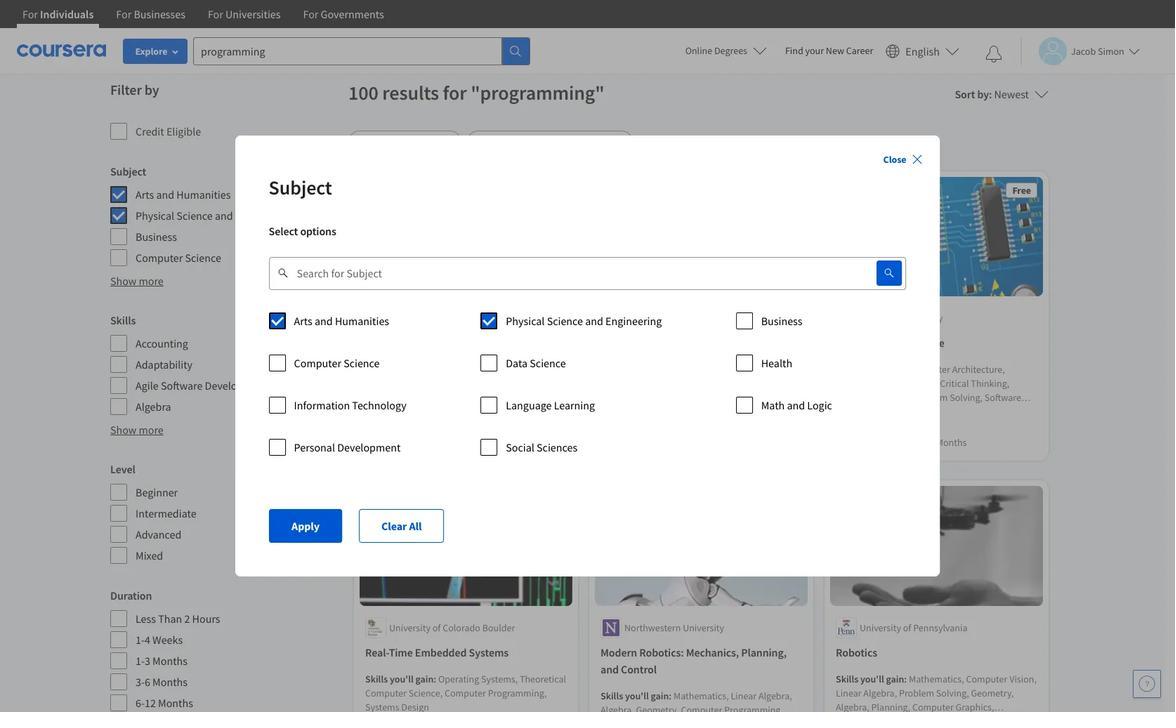 Task type: vqa. For each thing, say whether or not it's contained in the screenshot.
the rightmost gain
yes



Task type: locate. For each thing, give the bounding box(es) containing it.
theoretical
[[520, 673, 566, 686]]

systems inside operating systems, theoretical computer science, computer programming, systems design
[[365, 701, 399, 712]]

duke
[[625, 312, 646, 325]]

subject
[[110, 164, 146, 178], [269, 175, 332, 200]]

0 vertical spatial business
[[136, 230, 177, 244]]

: down robotics link
[[904, 673, 907, 686]]

intermediate down beginner at the bottom left of the page
[[136, 507, 196, 521]]

months up 3-6 months
[[153, 654, 188, 668]]

of left pennsylvania
[[903, 622, 912, 634]]

data
[[506, 356, 528, 370]]

all
[[670, 136, 680, 148]]

0 horizontal spatial -
[[467, 437, 470, 449]]

1 horizontal spatial development
[[337, 441, 401, 455]]

for for universities
[[208, 7, 223, 21]]

gain up science,
[[416, 673, 434, 686]]

show more
[[110, 274, 164, 288], [110, 423, 164, 437]]

development inside select subject options element
[[337, 441, 401, 455]]

0 vertical spatial 1-
[[136, 633, 145, 647]]

1 vertical spatial arts and humanities
[[136, 188, 231, 202]]

modern
[[601, 646, 637, 660]]

architecture, down microarchitecture,
[[836, 406, 889, 418]]

less than 2 hours
[[136, 612, 220, 626]]

apply button
[[269, 509, 342, 543]]

critical inside computer architecture, computer programming, critical thinking, microarchitecture, problem solving, software architecture, software-defined networking, system software, software engineering
[[940, 378, 969, 390]]

physical inside subject group
[[136, 209, 174, 223]]

sort by : newest
[[955, 87, 1029, 101]]

2 1- from the top
[[136, 654, 145, 668]]

1 horizontal spatial critical
[[940, 378, 969, 390]]

advanced inside level "group"
[[136, 528, 181, 542]]

advanced
[[836, 437, 876, 449], [136, 528, 181, 542]]

1 horizontal spatial 4
[[472, 437, 477, 449]]

more up accounting
[[139, 274, 164, 288]]

1- down less
[[136, 633, 145, 647]]

subject down credit
[[110, 164, 146, 178]]

business
[[136, 230, 177, 244], [761, 314, 803, 328]]

computer architecture, computer programming, critical thinking, microarchitecture, problem solving, software architecture, software-defined networking, system software, software engineering
[[836, 364, 1021, 432]]

1 vertical spatial weeks
[[153, 633, 183, 647]]

intermediate · course · 1 - 4 weeks
[[365, 437, 505, 449]]

- right 1
[[467, 437, 470, 449]]

show more button down algebra
[[110, 422, 164, 438]]

of for colorado
[[433, 622, 441, 634]]

0 vertical spatial more
[[139, 274, 164, 288]]

design of transmission line: modelling and performance
[[365, 336, 549, 367]]

and
[[376, 136, 391, 148], [545, 136, 561, 148], [156, 188, 174, 202], [215, 209, 233, 223], [315, 314, 333, 328], [585, 314, 603, 328], [365, 353, 384, 367], [787, 398, 805, 412], [601, 662, 619, 676]]

1 horizontal spatial clear
[[647, 136, 668, 148]]

1 vertical spatial more
[[139, 423, 164, 437]]

design down science,
[[401, 701, 429, 712]]

arts and humanities
[[358, 136, 441, 148], [136, 188, 231, 202], [294, 314, 389, 328]]

2 vertical spatial humanities
[[335, 314, 389, 328]]

6 up 12
[[145, 675, 150, 689]]

2 horizontal spatial of
[[903, 622, 912, 634]]

architecture
[[886, 336, 945, 350]]

1 vertical spatial critical
[[940, 378, 969, 390]]

systems,
[[481, 673, 518, 686]]

4
[[472, 437, 477, 449], [145, 633, 150, 647]]

1 1- from the top
[[136, 633, 145, 647]]

0 horizontal spatial 3
[[145, 654, 150, 668]]

boulder
[[482, 622, 515, 634]]

course
[[425, 437, 454, 449], [883, 437, 911, 449]]

1 course from the left
[[425, 437, 454, 449]]

for left individuals
[[22, 7, 38, 21]]

2 course from the left
[[883, 437, 911, 449]]

3 up 3- on the left of the page
[[145, 654, 150, 668]]

critical up solving,
[[940, 378, 969, 390]]

show more down algebra
[[110, 423, 164, 437]]

0 horizontal spatial development
[[205, 379, 268, 393]]

software-
[[891, 406, 930, 418]]

0 horizontal spatial intermediate
[[136, 507, 196, 521]]

technology
[[352, 398, 407, 412]]

and inside arts and humanities button
[[376, 136, 391, 148]]

months for 3-6 months
[[153, 675, 188, 689]]

programming, up problem
[[879, 378, 938, 390]]

and inside design of transmission line: modelling and performance
[[365, 353, 384, 367]]

subject group
[[110, 163, 340, 267]]

1 vertical spatial physical
[[136, 209, 174, 223]]

of for transmission
[[400, 336, 409, 350]]

apply
[[291, 519, 319, 533]]

advanced up mixed
[[136, 528, 181, 542]]

science
[[512, 136, 543, 148], [177, 209, 213, 223], [185, 251, 221, 265], [547, 314, 583, 328], [344, 356, 380, 370], [530, 356, 566, 370]]

4 down less
[[145, 633, 150, 647]]

- down the software-
[[924, 437, 928, 449]]

of up real-time embedded systems
[[433, 622, 441, 634]]

weeks down than
[[153, 633, 183, 647]]

0 horizontal spatial clear
[[381, 519, 407, 533]]

show for algebra
[[110, 423, 137, 437]]

0 vertical spatial show more button
[[110, 273, 164, 289]]

computer science inside subject group
[[136, 251, 221, 265]]

1
[[460, 437, 465, 449]]

university up architecture
[[902, 312, 943, 325]]

0 horizontal spatial arts
[[136, 188, 154, 202]]

university right the duke
[[648, 312, 689, 325]]

level group
[[110, 461, 340, 565]]

of inside design of transmission line: modelling and performance
[[400, 336, 409, 350]]

by for filter
[[144, 81, 159, 98]]

0 horizontal spatial architecture,
[[836, 406, 889, 418]]

clear
[[647, 136, 668, 148], [381, 519, 407, 533]]

gain for modern robotics:  mechanics, planning, and control
[[651, 690, 669, 702]]

1 vertical spatial show
[[110, 423, 137, 437]]

months down 3-6 months
[[158, 696, 193, 710]]

0 vertical spatial computer science
[[136, 251, 221, 265]]

1 horizontal spatial skills you'll gain :
[[601, 690, 674, 702]]

select options
[[269, 224, 336, 238]]

0 horizontal spatial critical
[[674, 364, 703, 376]]

skills you'll gain : down robotics
[[836, 673, 909, 686]]

0 horizontal spatial weeks
[[153, 633, 183, 647]]

architecture, up thinking, at the right
[[952, 364, 1005, 376]]

all
[[409, 519, 421, 533]]

of up performance
[[400, 336, 409, 350]]

skills you'll gain : down 'time'
[[365, 673, 438, 686]]

algebra
[[136, 400, 171, 414]]

0 horizontal spatial gain
[[416, 673, 434, 686]]

course for advanced
[[883, 437, 911, 449]]

less
[[136, 612, 156, 626]]

critical left thinking
[[674, 364, 703, 376]]

0 vertical spatial physical science and engineering
[[476, 136, 612, 148]]

credit eligible
[[136, 124, 201, 138]]

show more button for computer science
[[110, 273, 164, 289]]

0 horizontal spatial advanced
[[136, 528, 181, 542]]

search image
[[884, 268, 895, 279]]

1 horizontal spatial 6
[[930, 437, 934, 449]]

university for princeton university
[[902, 312, 943, 325]]

humanities
[[393, 136, 441, 148], [177, 188, 231, 202], [335, 314, 389, 328]]

computer inside select subject options element
[[294, 356, 341, 370]]

university up 'time'
[[389, 622, 431, 634]]

1 horizontal spatial computer science
[[294, 356, 380, 370]]

2 horizontal spatial you'll
[[861, 673, 884, 686]]

real-time embedded systems
[[365, 646, 509, 660]]

0 vertical spatial architecture,
[[952, 364, 1005, 376]]

for governments
[[303, 7, 384, 21]]

find
[[785, 44, 804, 57]]

1 vertical spatial 4
[[145, 633, 150, 647]]

2 horizontal spatial gain
[[886, 673, 904, 686]]

0 horizontal spatial business
[[136, 230, 177, 244]]

skills up accounting
[[110, 313, 136, 327]]

2 vertical spatial arts
[[294, 314, 313, 328]]

gain down control
[[651, 690, 669, 702]]

physical science and engineering button
[[467, 131, 633, 153]]

subject dialog
[[235, 136, 940, 577]]

close button
[[878, 147, 929, 172]]

0 horizontal spatial computer science
[[136, 251, 221, 265]]

0 horizontal spatial 6
[[145, 675, 150, 689]]

skills you'll gain : down control
[[601, 690, 674, 702]]

university of pennsylvania
[[860, 622, 968, 634]]

by right filter
[[144, 81, 159, 98]]

0 vertical spatial arts
[[358, 136, 374, 148]]

2 horizontal spatial skills you'll gain :
[[836, 673, 909, 686]]

skills you'll gain : for modern robotics:  mechanics, planning, and control
[[601, 690, 674, 702]]

0 horizontal spatial subject
[[110, 164, 146, 178]]

1- for 3
[[136, 654, 145, 668]]

arts inside select subject options element
[[294, 314, 313, 328]]

1 vertical spatial systems
[[365, 701, 399, 712]]

programming, down systems,
[[488, 687, 547, 700]]

gain down robotics link
[[886, 673, 904, 686]]

engineering inside select subject options element
[[606, 314, 662, 328]]

show
[[110, 274, 137, 288], [110, 423, 137, 437]]

1 vertical spatial arts
[[136, 188, 154, 202]]

0 vertical spatial physical
[[476, 136, 510, 148]]

physical
[[476, 136, 510, 148], [136, 209, 174, 223], [506, 314, 545, 328]]

3 down the software-
[[918, 437, 923, 449]]

show more for algebra
[[110, 423, 164, 437]]

for left universities
[[208, 7, 223, 21]]

university
[[648, 312, 689, 325], [902, 312, 943, 325], [389, 622, 431, 634], [683, 622, 724, 634], [860, 622, 901, 634]]

show more button
[[110, 273, 164, 289], [110, 422, 164, 438]]

adaptability
[[136, 358, 193, 372]]

for left governments
[[303, 7, 319, 21]]

1 vertical spatial clear
[[381, 519, 407, 533]]

university for northwestern university
[[683, 622, 724, 634]]

for
[[22, 7, 38, 21], [116, 7, 132, 21], [208, 7, 223, 21], [303, 7, 319, 21]]

humanities inside button
[[393, 136, 441, 148]]

1 horizontal spatial advanced
[[836, 437, 876, 449]]

0 horizontal spatial software
[[161, 379, 203, 393]]

robotics link
[[836, 644, 1038, 661]]

design down l&t
[[365, 336, 398, 350]]

1 vertical spatial development
[[337, 441, 401, 455]]

0 vertical spatial weeks
[[479, 437, 505, 449]]

1 show more from the top
[[110, 274, 164, 288]]

humanities down results
[[393, 136, 441, 148]]

2 show more from the top
[[110, 423, 164, 437]]

you'll
[[390, 673, 414, 686], [861, 673, 884, 686], [625, 690, 649, 702]]

software down the software-
[[909, 420, 946, 432]]

1 horizontal spatial systems
[[469, 646, 509, 660]]

show more button up accounting
[[110, 273, 164, 289]]

0 vertical spatial systems
[[469, 646, 509, 660]]

2 show more button from the top
[[110, 422, 164, 438]]

months up 6-12 months
[[153, 675, 188, 689]]

embedded
[[415, 646, 467, 660]]

1 vertical spatial 6
[[145, 675, 150, 689]]

0 horizontal spatial course
[[425, 437, 454, 449]]

4 for from the left
[[303, 7, 319, 21]]

arts inside button
[[358, 136, 374, 148]]

software down thinking, at the right
[[985, 392, 1021, 404]]

systems down boulder at the left of page
[[469, 646, 509, 660]]

1 horizontal spatial you'll
[[625, 690, 649, 702]]

software down adaptability at the left of the page
[[161, 379, 203, 393]]

course down software,
[[883, 437, 911, 449]]

1 horizontal spatial of
[[433, 622, 441, 634]]

: up science,
[[434, 673, 436, 686]]

1 horizontal spatial course
[[883, 437, 911, 449]]

2 vertical spatial physical science and engineering
[[506, 314, 662, 328]]

6 down defined
[[930, 437, 934, 449]]

systems down real-
[[365, 701, 399, 712]]

2 · from the left
[[456, 437, 458, 449]]

you'll down control
[[625, 690, 649, 702]]

0 vertical spatial clear
[[647, 136, 668, 148]]

1 horizontal spatial architecture,
[[952, 364, 1005, 376]]

intermediate down technology
[[365, 437, 419, 449]]

software
[[161, 379, 203, 393], [985, 392, 1021, 404], [909, 420, 946, 432]]

real-
[[365, 646, 389, 660]]

arts
[[358, 136, 374, 148], [136, 188, 154, 202], [294, 314, 313, 328]]

1 more from the top
[[139, 274, 164, 288]]

1 horizontal spatial programming,
[[879, 378, 938, 390]]

math
[[761, 398, 785, 412]]

1 vertical spatial humanities
[[177, 188, 231, 202]]

1 vertical spatial show more button
[[110, 422, 164, 438]]

1 horizontal spatial business
[[761, 314, 803, 328]]

arts and humanities button
[[348, 131, 461, 153]]

1 vertical spatial show more
[[110, 423, 164, 437]]

2 vertical spatial physical
[[506, 314, 545, 328]]

1 vertical spatial intermediate
[[136, 507, 196, 521]]

for for businesses
[[116, 7, 132, 21]]

2 - from the left
[[924, 437, 928, 449]]

1 vertical spatial physical science and engineering
[[136, 209, 292, 223]]

0 vertical spatial show more
[[110, 274, 164, 288]]

0 vertical spatial intermediate
[[365, 437, 419, 449]]

university up mechanics,
[[683, 622, 724, 634]]

skills
[[110, 313, 136, 327], [365, 673, 388, 686], [836, 673, 859, 686], [601, 690, 623, 702]]

1 - from the left
[[467, 437, 470, 449]]

course left 1
[[425, 437, 454, 449]]

business inside subject group
[[136, 230, 177, 244]]

for for individuals
[[22, 7, 38, 21]]

0 horizontal spatial humanities
[[177, 188, 231, 202]]

networking,
[[964, 406, 1015, 418]]

0 vertical spatial critical
[[674, 364, 703, 376]]

gain for robotics
[[886, 673, 904, 686]]

clear for clear all
[[647, 136, 668, 148]]

0 vertical spatial programming,
[[879, 378, 938, 390]]

modelling
[[502, 336, 549, 350]]

by for sort
[[978, 87, 989, 101]]

1 vertical spatial design
[[401, 701, 429, 712]]

0 vertical spatial humanities
[[393, 136, 441, 148]]

subject up select options
[[269, 175, 332, 200]]

1 horizontal spatial gain
[[651, 690, 669, 702]]

1 for from the left
[[22, 7, 38, 21]]

1- up 3- on the left of the page
[[136, 654, 145, 668]]

than
[[158, 612, 182, 626]]

l&t
[[389, 312, 405, 325]]

english button
[[881, 28, 965, 74]]

1 horizontal spatial by
[[978, 87, 989, 101]]

1 horizontal spatial humanities
[[335, 314, 389, 328]]

0 vertical spatial design
[[365, 336, 398, 350]]

6 inside duration group
[[145, 675, 150, 689]]

None search field
[[193, 37, 530, 65]]

of for pennsylvania
[[903, 622, 912, 634]]

thinking,
[[971, 378, 1010, 390]]

arts and humanities inside arts and humanities button
[[358, 136, 441, 148]]

1 vertical spatial 1-
[[136, 654, 145, 668]]

1 vertical spatial business
[[761, 314, 803, 328]]

sciences
[[537, 441, 578, 455]]

1 · from the left
[[421, 437, 423, 449]]

humanities left edutech
[[335, 314, 389, 328]]

:
[[989, 87, 992, 101], [434, 673, 436, 686], [904, 673, 907, 686], [669, 690, 672, 702]]

1 show from the top
[[110, 274, 137, 288]]

2 vertical spatial arts and humanities
[[294, 314, 389, 328]]

3-6 months
[[136, 675, 188, 689]]

math and logic
[[761, 398, 832, 412]]

3 · from the left
[[878, 437, 881, 449]]

0 horizontal spatial systems
[[365, 701, 399, 712]]

0 horizontal spatial design
[[365, 336, 398, 350]]

3 for from the left
[[208, 7, 223, 21]]

0 vertical spatial development
[[205, 379, 268, 393]]

weeks left the 'social'
[[479, 437, 505, 449]]

you'll down 'time'
[[390, 673, 414, 686]]

course for intermediate
[[425, 437, 454, 449]]

humanities down "eligible" at the top left of page
[[177, 188, 231, 202]]

2 for from the left
[[116, 7, 132, 21]]

by right sort
[[978, 87, 989, 101]]

skills group
[[110, 312, 340, 416]]

physical inside button
[[476, 136, 510, 148]]

and inside physical science and engineering button
[[545, 136, 561, 148]]

1 horizontal spatial software
[[909, 420, 946, 432]]

1 vertical spatial architecture,
[[836, 406, 889, 418]]

2 more from the top
[[139, 423, 164, 437]]

more down algebra
[[139, 423, 164, 437]]

options
[[300, 224, 336, 238]]

intermediate for intermediate
[[136, 507, 196, 521]]

computer science inside select subject options element
[[294, 356, 380, 370]]

1 show more button from the top
[[110, 273, 164, 289]]

banner navigation
[[11, 0, 395, 39]]

1 horizontal spatial weeks
[[479, 437, 505, 449]]

university up robotics
[[860, 622, 901, 634]]

skills down real-
[[365, 673, 388, 686]]

design
[[365, 336, 398, 350], [401, 701, 429, 712]]

show more up accounting
[[110, 274, 164, 288]]

skills you'll gain :
[[365, 673, 438, 686], [836, 673, 909, 686], [601, 690, 674, 702]]

intermediate inside level "group"
[[136, 507, 196, 521]]

for left businesses
[[116, 7, 132, 21]]

2 horizontal spatial humanities
[[393, 136, 441, 148]]

control
[[621, 662, 657, 676]]

1 vertical spatial 3
[[145, 654, 150, 668]]

of
[[400, 336, 409, 350], [433, 622, 441, 634], [903, 622, 912, 634]]

0 vertical spatial 3
[[918, 437, 923, 449]]

you'll down robotics
[[861, 673, 884, 686]]

months down defined
[[936, 437, 967, 449]]

1 horizontal spatial arts
[[294, 314, 313, 328]]

1 horizontal spatial subject
[[269, 175, 332, 200]]

4 right 1
[[472, 437, 477, 449]]

university for duke university
[[648, 312, 689, 325]]

2 show from the top
[[110, 423, 137, 437]]

humanities inside select subject options element
[[335, 314, 389, 328]]

months for 1-3 months
[[153, 654, 188, 668]]

advanced down system
[[836, 437, 876, 449]]

data science
[[506, 356, 566, 370]]

physical science and engineering inside select subject options element
[[506, 314, 662, 328]]

1-
[[136, 633, 145, 647], [136, 654, 145, 668]]

1 horizontal spatial -
[[924, 437, 928, 449]]

clear inside subject dialog
[[381, 519, 407, 533]]

science,
[[409, 687, 443, 700]]

solving,
[[950, 392, 983, 404]]

computer inside computer architecture link
[[836, 336, 884, 350]]



Task type: describe. For each thing, give the bounding box(es) containing it.
mechanics,
[[686, 646, 739, 660]]

programming, inside operating systems, theoretical computer science, computer programming, systems design
[[488, 687, 547, 700]]

"programming"
[[471, 80, 605, 105]]

personal
[[294, 441, 335, 455]]

programming, inside computer architecture, computer programming, critical thinking, microarchitecture, problem solving, software architecture, software-defined networking, system software, software engineering
[[879, 378, 938, 390]]

show notifications image
[[986, 46, 1003, 63]]

arts inside subject group
[[136, 188, 154, 202]]

language learning
[[506, 398, 595, 412]]

information
[[294, 398, 350, 412]]

critical thinking
[[674, 364, 741, 376]]

select subject options element
[[269, 307, 907, 476]]

1-4 weeks
[[136, 633, 183, 647]]

modern robotics:  mechanics, planning, and control link
[[601, 644, 802, 678]]

agile
[[136, 379, 159, 393]]

100 results for "programming"
[[348, 80, 605, 105]]

colorado
[[443, 622, 480, 634]]

science inside physical science and engineering button
[[512, 136, 543, 148]]

humanities inside subject group
[[177, 188, 231, 202]]

0 horizontal spatial you'll
[[390, 673, 414, 686]]

3-
[[136, 675, 145, 689]]

6-
[[136, 696, 145, 710]]

- for 1
[[467, 437, 470, 449]]

development inside "skills" group
[[205, 379, 268, 393]]

- for 3
[[924, 437, 928, 449]]

performance
[[386, 353, 447, 367]]

system
[[836, 420, 866, 432]]

0 vertical spatial 6
[[930, 437, 934, 449]]

weeks inside duration group
[[153, 633, 183, 647]]

line:
[[477, 336, 500, 350]]

defined
[[930, 406, 962, 418]]

modern robotics:  mechanics, planning, and control
[[601, 646, 787, 676]]

show more for computer science
[[110, 274, 164, 288]]

find your new career link
[[778, 42, 881, 60]]

transmission
[[411, 336, 475, 350]]

Search by keyword search field
[[297, 256, 843, 290]]

2 horizontal spatial software
[[985, 392, 1021, 404]]

more for computer science
[[139, 274, 164, 288]]

4 · from the left
[[913, 437, 916, 449]]

for individuals
[[22, 7, 94, 21]]

arts and humanities inside select subject options element
[[294, 314, 389, 328]]

skills inside group
[[110, 313, 136, 327]]

and inside 'modern robotics:  mechanics, planning, and control'
[[601, 662, 619, 676]]

months for 6-12 months
[[158, 696, 193, 710]]

level
[[110, 462, 135, 476]]

governments
[[321, 7, 384, 21]]

free
[[1013, 184, 1031, 197]]

career
[[846, 44, 874, 57]]

your
[[805, 44, 824, 57]]

skills down robotics
[[836, 673, 859, 686]]

time
[[389, 646, 413, 660]]

operating
[[438, 673, 479, 686]]

12
[[145, 696, 156, 710]]

engineering inside button
[[563, 136, 612, 148]]

business inside select subject options element
[[761, 314, 803, 328]]

for businesses
[[116, 7, 185, 21]]

intermediate for intermediate · course · 1 - 4 weeks
[[365, 437, 419, 449]]

physical inside select subject options element
[[506, 314, 545, 328]]

credit
[[136, 124, 164, 138]]

sort
[[955, 87, 975, 101]]

microarchitecture,
[[836, 392, 911, 404]]

you'll for robotics
[[861, 673, 884, 686]]

results
[[382, 80, 439, 105]]

hours
[[192, 612, 220, 626]]

design inside design of transmission line: modelling and performance
[[365, 336, 398, 350]]

arts and humanities inside subject group
[[136, 188, 231, 202]]

you'll for modern robotics:  mechanics, planning, and control
[[625, 690, 649, 702]]

design inside operating systems, theoretical computer science, computer programming, systems design
[[401, 701, 429, 712]]

engineering inside computer architecture, computer programming, critical thinking, microarchitecture, problem solving, software architecture, software-defined networking, system software, software engineering
[[947, 420, 997, 432]]

1- for 4
[[136, 633, 145, 647]]

computer inside subject group
[[136, 251, 183, 265]]

learning
[[554, 398, 595, 412]]

universities
[[226, 7, 281, 21]]

duration group
[[110, 587, 340, 712]]

duke university
[[625, 312, 689, 325]]

4 inside duration group
[[145, 633, 150, 647]]

problem
[[913, 392, 948, 404]]

subject inside group
[[110, 164, 146, 178]]

eligible
[[166, 124, 201, 138]]

northwestern university
[[625, 622, 724, 634]]

software inside "skills" group
[[161, 379, 203, 393]]

more for algebra
[[139, 423, 164, 437]]

for for governments
[[303, 7, 319, 21]]

for universities
[[208, 7, 281, 21]]

beginner
[[136, 485, 178, 500]]

computer architecture
[[836, 336, 945, 350]]

2
[[184, 612, 190, 626]]

subject inside dialog
[[269, 175, 332, 200]]

engineering inside subject group
[[235, 209, 292, 223]]

3 inside duration group
[[145, 654, 150, 668]]

l&t edutech
[[389, 312, 442, 325]]

agile software development
[[136, 379, 268, 393]]

1 horizontal spatial 3
[[918, 437, 923, 449]]

english
[[906, 44, 940, 58]]

advanced for advanced
[[136, 528, 181, 542]]

advanced · course · 3 - 6 months
[[836, 437, 967, 449]]

clear all
[[381, 519, 421, 533]]

logic
[[807, 398, 832, 412]]

0 horizontal spatial skills you'll gain :
[[365, 673, 438, 686]]

computer architecture link
[[836, 335, 1038, 352]]

physical science and engineering inside subject group
[[136, 209, 292, 223]]

skills down control
[[601, 690, 623, 702]]

6-12 months
[[136, 696, 193, 710]]

robotics
[[836, 646, 877, 660]]

princeton
[[860, 312, 900, 325]]

operating systems, theoretical computer science, computer programming, systems design
[[365, 673, 566, 712]]

software,
[[868, 420, 907, 432]]

physical science and engineering inside physical science and engineering button
[[476, 136, 612, 148]]

: down 'modern robotics:  mechanics, planning, and control'
[[669, 690, 672, 702]]

personal development
[[294, 441, 401, 455]]

for
[[443, 80, 467, 105]]

clear all button
[[359, 509, 444, 543]]

design of transmission line: modelling and performance link
[[365, 335, 567, 368]]

university of colorado boulder
[[389, 622, 515, 634]]

coursera image
[[17, 40, 106, 62]]

skills you'll gain : for robotics
[[836, 673, 909, 686]]

show for computer science
[[110, 274, 137, 288]]

clear all
[[647, 136, 680, 148]]

show more button for algebra
[[110, 422, 164, 438]]

new
[[826, 44, 844, 57]]

robotics:
[[640, 646, 684, 660]]

: left newest
[[989, 87, 992, 101]]

filter by
[[110, 81, 159, 98]]

100
[[348, 80, 379, 105]]

real-time embedded systems link
[[365, 644, 567, 661]]

accounting
[[136, 337, 188, 351]]

1-3 months
[[136, 654, 188, 668]]

select
[[269, 224, 298, 238]]

health
[[761, 356, 793, 370]]

help center image
[[1139, 676, 1156, 693]]

princeton university
[[860, 312, 943, 325]]

advanced for advanced · course · 3 - 6 months
[[836, 437, 876, 449]]

clear for clear all
[[381, 519, 407, 533]]



